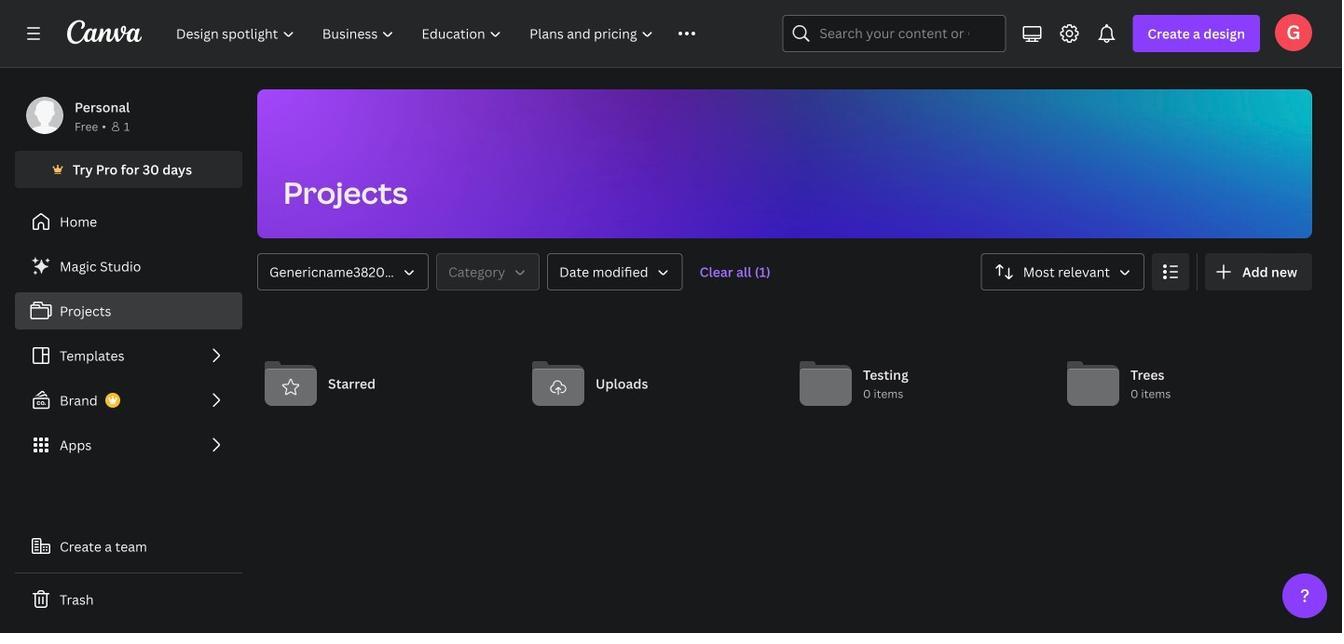Task type: describe. For each thing, give the bounding box(es) containing it.
genericname382024 image
[[1275, 14, 1313, 51]]

Owner button
[[257, 254, 429, 291]]



Task type: locate. For each thing, give the bounding box(es) containing it.
Category button
[[436, 254, 540, 291]]

genericname382024 image
[[1275, 14, 1313, 51]]

top level navigation element
[[164, 15, 738, 52], [164, 15, 738, 52]]

list
[[15, 248, 242, 464]]

Search search field
[[820, 16, 969, 51]]

None search field
[[783, 15, 1006, 52]]

Date modified button
[[547, 254, 683, 291]]



Task type: vqa. For each thing, say whether or not it's contained in the screenshot.
security
no



